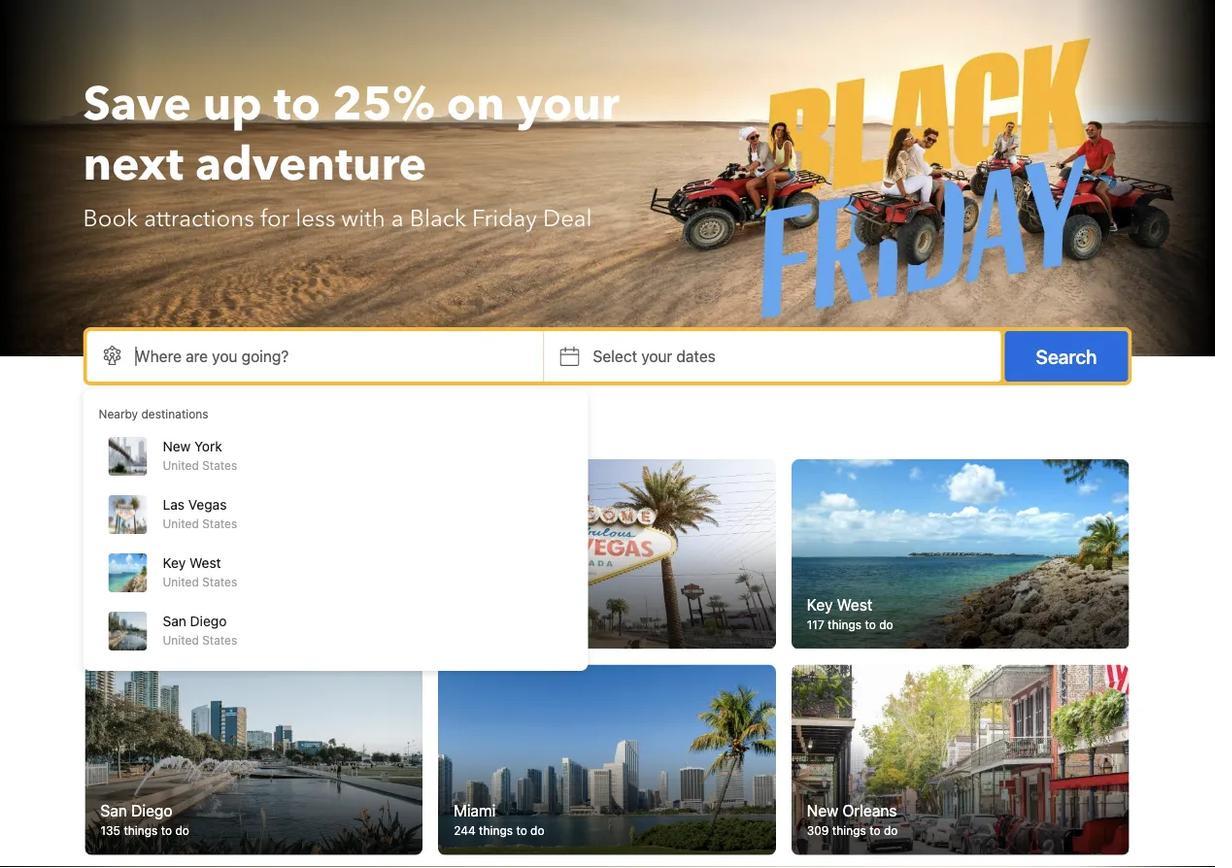 Task type: describe. For each thing, give the bounding box(es) containing it.
a
[[391, 203, 404, 235]]

attractions
[[144, 203, 254, 235]]

west for key west 117 things to do
[[837, 596, 873, 614]]

united for san
[[163, 633, 199, 647]]

new orleans image
[[791, 665, 1129, 855]]

west for key west united states
[[189, 555, 221, 571]]

do for san diego
[[175, 824, 189, 838]]

25%
[[332, 73, 435, 136]]

states for las vegas
[[202, 517, 237, 530]]

orleans
[[843, 801, 897, 820]]

to inside save up to 25% on your next adventure book attractions for less with a black friday deal
[[274, 73, 321, 136]]

friday
[[472, 203, 537, 235]]

new orleans 309 things to do
[[807, 801, 898, 838]]

do inside 'miami 244 things to do'
[[531, 824, 545, 838]]

states for key west
[[202, 575, 237, 589]]

save
[[83, 73, 191, 136]]

things for san diego
[[124, 824, 158, 838]]

do for new orleans
[[884, 824, 898, 838]]

135
[[101, 824, 120, 838]]

new for new york 1202 things to do
[[101, 596, 132, 614]]

san for san diego united states
[[163, 613, 186, 629]]

key west 117 things to do
[[807, 596, 893, 632]]

san diego image
[[85, 665, 423, 855]]

united for las
[[163, 517, 199, 530]]

key west united states
[[163, 555, 237, 589]]

1 horizontal spatial your
[[641, 347, 673, 366]]

deal
[[543, 203, 592, 235]]

york for new york 1202 things to do
[[136, 596, 167, 614]]

things for key west
[[828, 618, 862, 632]]

do for key west
[[879, 618, 893, 632]]

new for new orleans 309 things to do
[[807, 801, 839, 820]]

adventure
[[195, 133, 427, 197]]

your inside save up to 25% on your next adventure book attractions for less with a black friday deal
[[517, 73, 620, 136]]

united for key
[[163, 575, 199, 589]]

309
[[807, 824, 829, 838]]

with
[[341, 203, 386, 235]]

destinations up vegas
[[159, 417, 275, 443]]

to for san diego
[[161, 824, 172, 838]]

states for new york
[[202, 459, 237, 472]]

nearby destinations up new york united states
[[99, 407, 208, 421]]

miami image
[[438, 665, 776, 855]]

things for new orleans
[[832, 824, 866, 838]]

to for new orleans
[[870, 824, 881, 838]]

nearby destinations up las
[[85, 417, 275, 443]]

less
[[296, 203, 335, 235]]

dates
[[677, 347, 716, 366]]

vegas
[[188, 497, 227, 513]]

next
[[83, 133, 184, 197]]

search button
[[1005, 331, 1128, 382]]



Task type: locate. For each thing, give the bounding box(es) containing it.
0 vertical spatial your
[[517, 73, 620, 136]]

0 horizontal spatial york
[[136, 596, 167, 614]]

states for san diego
[[202, 633, 237, 647]]

0 horizontal spatial diego
[[131, 801, 172, 820]]

to right 1202
[[168, 618, 179, 632]]

key down las vegas united states
[[163, 555, 186, 571]]

destinations up new york united states
[[141, 407, 208, 421]]

west inside the key west united states
[[189, 555, 221, 571]]

united inside the key west united states
[[163, 575, 199, 589]]

key for key west united states
[[163, 555, 186, 571]]

0 horizontal spatial west
[[189, 555, 221, 571]]

san diego united states
[[163, 613, 237, 647]]

las
[[163, 497, 185, 513]]

2 vertical spatial new
[[807, 801, 839, 820]]

key west image
[[791, 459, 1129, 650]]

to for key west
[[865, 618, 876, 632]]

up
[[203, 73, 262, 136]]

san inside san diego 135 things to do
[[101, 801, 127, 820]]

things right 1202
[[131, 618, 165, 632]]

your left dates
[[641, 347, 673, 366]]

key up '117'
[[807, 596, 833, 614]]

diego
[[190, 613, 227, 629], [131, 801, 172, 820]]

do inside new york 1202 things to do
[[182, 618, 196, 632]]

things down miami
[[479, 824, 513, 838]]

to right 135
[[161, 824, 172, 838]]

save up to 25% on your next adventure book attractions for less with a black friday deal
[[83, 73, 620, 235]]

states inside the "san diego united states"
[[202, 633, 237, 647]]

san
[[163, 613, 186, 629], [101, 801, 127, 820]]

select your dates
[[593, 347, 716, 366]]

your right "on"
[[517, 73, 620, 136]]

san diego 135 things to do
[[101, 801, 189, 838]]

1 united from the top
[[163, 459, 199, 472]]

book
[[83, 203, 138, 235]]

1 vertical spatial key
[[807, 596, 833, 614]]

united down las
[[163, 517, 199, 530]]

0 horizontal spatial your
[[517, 73, 620, 136]]

to right '117'
[[865, 618, 876, 632]]

to inside 'miami 244 things to do'
[[516, 824, 527, 838]]

san for san diego 135 things to do
[[101, 801, 127, 820]]

2 states from the top
[[202, 517, 237, 530]]

west inside 'key west 117 things to do'
[[837, 596, 873, 614]]

1 horizontal spatial key
[[807, 596, 833, 614]]

black
[[410, 203, 466, 235]]

united up new york 1202 things to do
[[163, 575, 199, 589]]

0 vertical spatial west
[[189, 555, 221, 571]]

west
[[189, 555, 221, 571], [837, 596, 873, 614]]

4 states from the top
[[202, 633, 237, 647]]

york
[[194, 439, 222, 455], [136, 596, 167, 614]]

do right '117'
[[879, 618, 893, 632]]

0 vertical spatial key
[[163, 555, 186, 571]]

select
[[593, 347, 637, 366]]

things down orleans
[[832, 824, 866, 838]]

0 vertical spatial san
[[163, 613, 186, 629]]

states inside new york united states
[[202, 459, 237, 472]]

0 horizontal spatial key
[[163, 555, 186, 571]]

do right 244
[[531, 824, 545, 838]]

1 vertical spatial your
[[641, 347, 673, 366]]

new up las
[[163, 439, 191, 455]]

nearby
[[99, 407, 138, 421], [85, 417, 154, 443]]

to
[[274, 73, 321, 136], [168, 618, 179, 632], [865, 618, 876, 632], [161, 824, 172, 838], [516, 824, 527, 838], [870, 824, 881, 838]]

states
[[202, 459, 237, 472], [202, 517, 237, 530], [202, 575, 237, 589], [202, 633, 237, 647]]

things inside 'key west 117 things to do'
[[828, 618, 862, 632]]

diego for san diego united states
[[190, 613, 227, 629]]

3 united from the top
[[163, 575, 199, 589]]

do
[[182, 618, 196, 632], [879, 618, 893, 632], [175, 824, 189, 838], [531, 824, 545, 838], [884, 824, 898, 838]]

states up vegas
[[202, 459, 237, 472]]

to right 244
[[516, 824, 527, 838]]

things inside new york 1202 things to do
[[131, 618, 165, 632]]

1 horizontal spatial york
[[194, 439, 222, 455]]

do inside new orleans 309 things to do
[[884, 824, 898, 838]]

0 vertical spatial new
[[163, 439, 191, 455]]

miami
[[454, 801, 496, 820]]

1 vertical spatial new
[[101, 596, 132, 614]]

diego for san diego 135 things to do
[[131, 801, 172, 820]]

3 states from the top
[[202, 575, 237, 589]]

for
[[260, 203, 290, 235]]

new inside new york united states
[[163, 439, 191, 455]]

things
[[131, 618, 165, 632], [828, 618, 862, 632], [124, 824, 158, 838], [479, 824, 513, 838], [832, 824, 866, 838]]

1 vertical spatial york
[[136, 596, 167, 614]]

things inside 'miami 244 things to do'
[[479, 824, 513, 838]]

united inside new york united states
[[163, 459, 199, 472]]

united
[[163, 459, 199, 472], [163, 517, 199, 530], [163, 575, 199, 589], [163, 633, 199, 647]]

york inside new york united states
[[194, 439, 222, 455]]

on
[[447, 73, 505, 136]]

1 vertical spatial san
[[101, 801, 127, 820]]

do for new york
[[182, 618, 196, 632]]

1 horizontal spatial san
[[163, 613, 186, 629]]

1 states from the top
[[202, 459, 237, 472]]

new for new york united states
[[163, 439, 191, 455]]

new up '309'
[[807, 801, 839, 820]]

new york 1202 things to do
[[101, 596, 196, 632]]

to right up
[[274, 73, 321, 136]]

244
[[454, 824, 476, 838]]

do down orleans
[[884, 824, 898, 838]]

destinations
[[141, 407, 208, 421], [159, 417, 275, 443]]

0 horizontal spatial san
[[101, 801, 127, 820]]

do right 135
[[175, 824, 189, 838]]

nearby destinations
[[99, 407, 208, 421], [85, 417, 275, 443]]

Where are you going? search field
[[87, 331, 544, 382]]

to inside san diego 135 things to do
[[161, 824, 172, 838]]

1 vertical spatial west
[[837, 596, 873, 614]]

diego inside the "san diego united states"
[[190, 613, 227, 629]]

1 horizontal spatial west
[[837, 596, 873, 614]]

to inside 'key west 117 things to do'
[[865, 618, 876, 632]]

key inside the key west united states
[[163, 555, 186, 571]]

2 united from the top
[[163, 517, 199, 530]]

4 united from the top
[[163, 633, 199, 647]]

1 horizontal spatial diego
[[190, 613, 227, 629]]

san inside the "san diego united states"
[[163, 613, 186, 629]]

key inside 'key west 117 things to do'
[[807, 596, 833, 614]]

to down orleans
[[870, 824, 881, 838]]

states down vegas
[[202, 517, 237, 530]]

states down the key west united states
[[202, 633, 237, 647]]

0 vertical spatial york
[[194, 439, 222, 455]]

united inside the "san diego united states"
[[163, 633, 199, 647]]

1 horizontal spatial new
[[163, 439, 191, 455]]

key
[[163, 555, 186, 571], [807, 596, 833, 614]]

things inside san diego 135 things to do
[[124, 824, 158, 838]]

to inside new orleans 309 things to do
[[870, 824, 881, 838]]

new inside new orleans 309 things to do
[[807, 801, 839, 820]]

united inside las vegas united states
[[163, 517, 199, 530]]

york inside new york 1202 things to do
[[136, 596, 167, 614]]

new up 1202
[[101, 596, 132, 614]]

york down the key west united states
[[136, 596, 167, 614]]

your
[[517, 73, 620, 136], [641, 347, 673, 366]]

do down the key west united states
[[182, 618, 196, 632]]

1202
[[101, 618, 127, 632]]

miami 244 things to do
[[454, 801, 545, 838]]

new york image
[[85, 459, 423, 650]]

117
[[807, 618, 824, 632]]

new inside new york 1202 things to do
[[101, 596, 132, 614]]

1 vertical spatial diego
[[131, 801, 172, 820]]

san down the key west united states
[[163, 613, 186, 629]]

new york united states
[[163, 439, 237, 472]]

2 horizontal spatial new
[[807, 801, 839, 820]]

do inside san diego 135 things to do
[[175, 824, 189, 838]]

york for new york united states
[[194, 439, 222, 455]]

states inside las vegas united states
[[202, 517, 237, 530]]

0 horizontal spatial new
[[101, 596, 132, 614]]

new
[[163, 439, 191, 455], [101, 596, 132, 614], [807, 801, 839, 820]]

united down new york 1202 things to do
[[163, 633, 199, 647]]

to for new york
[[168, 618, 179, 632]]

las vegas image
[[438, 459, 776, 650]]

states up the "san diego united states"
[[202, 575, 237, 589]]

things for new york
[[131, 618, 165, 632]]

united up las
[[163, 459, 199, 472]]

key for key west 117 things to do
[[807, 596, 833, 614]]

do inside 'key west 117 things to do'
[[879, 618, 893, 632]]

san up 135
[[101, 801, 127, 820]]

states inside the key west united states
[[202, 575, 237, 589]]

things right '117'
[[828, 618, 862, 632]]

diego inside san diego 135 things to do
[[131, 801, 172, 820]]

search
[[1036, 345, 1097, 368]]

things inside new orleans 309 things to do
[[832, 824, 866, 838]]

united for new
[[163, 459, 199, 472]]

0 vertical spatial diego
[[190, 613, 227, 629]]

las vegas united states
[[163, 497, 237, 530]]

things right 135
[[124, 824, 158, 838]]

york up vegas
[[194, 439, 222, 455]]

to inside new york 1202 things to do
[[168, 618, 179, 632]]



Task type: vqa. For each thing, say whether or not it's contained in the screenshot.
New for New Orleans 309 things to do
yes



